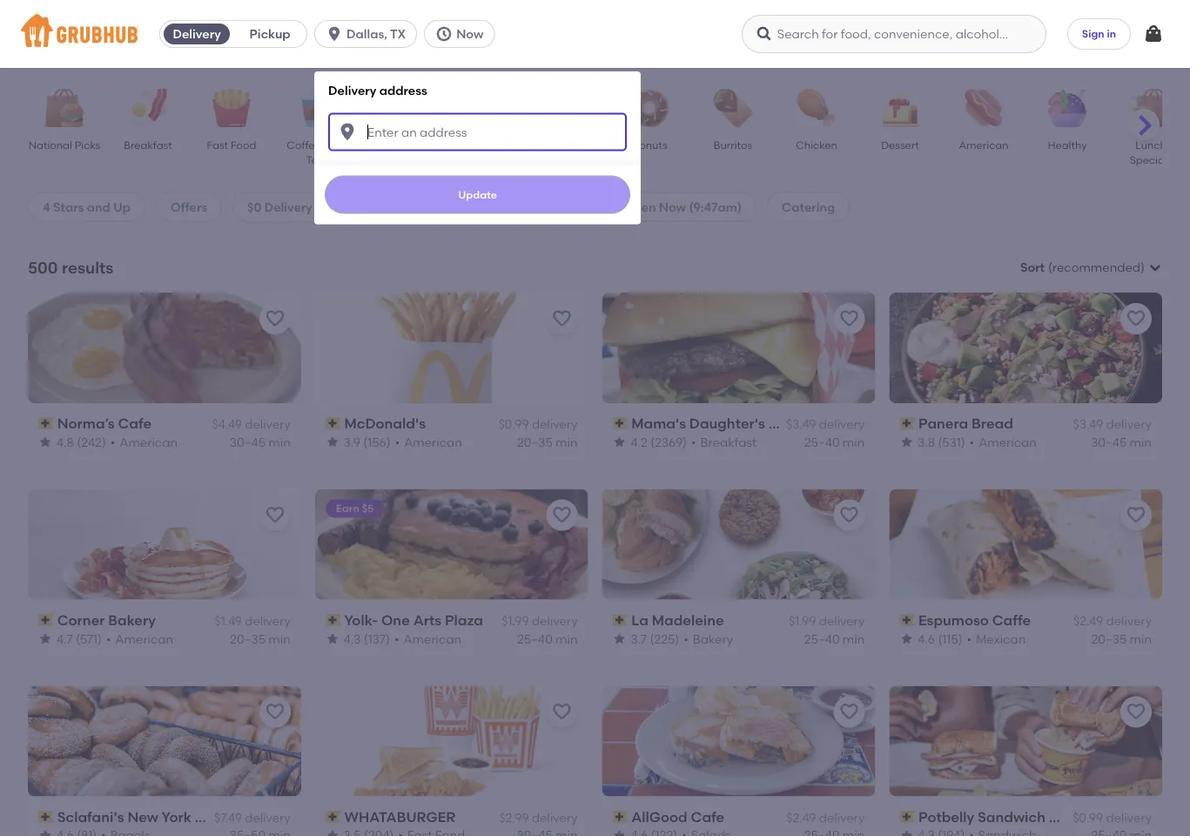 Task type: describe. For each thing, give the bounding box(es) containing it.
national picks image
[[34, 89, 95, 127]]

• american for yolk- one arts plaza
[[395, 631, 462, 646]]

save this restaurant image for sclafani's new york bagels and sandwiches
[[265, 702, 286, 723]]

$3.49 for mama's daughter's diner
[[787, 417, 817, 432]]

delivery for delivery
[[173, 27, 221, 41]]

la madeleine
[[632, 612, 724, 629]]

30–45 for norma's cafe
[[230, 435, 266, 449]]

subscription pass image for allgood cafe
[[613, 811, 628, 823]]

corner bakery
[[57, 612, 156, 629]]

works
[[1050, 808, 1092, 825]]

4.7 (571)
[[57, 631, 102, 646]]

4.3
[[344, 631, 361, 646]]

save this restaurant image for corner bakery
[[265, 505, 286, 526]]

american for panera bread
[[979, 435, 1037, 449]]

bread
[[972, 415, 1014, 432]]

bakery for corner bakery
[[108, 612, 156, 629]]

fast food image
[[201, 89, 262, 127]]

star icon image for panera bread
[[900, 435, 914, 449]]

$1.49 delivery
[[215, 614, 291, 628]]

tacos
[[468, 139, 497, 151]]

save this restaurant button for allgood cafe
[[834, 697, 865, 728]]

tx
[[390, 27, 406, 41]]

yolk-
[[344, 612, 378, 629]]

subscription pass image for whataburger
[[326, 811, 341, 823]]

stars
[[53, 199, 84, 214]]

pickup
[[250, 27, 291, 41]]

earn
[[336, 502, 360, 515]]

save this restaurant button for potbelly sandwich works
[[1121, 697, 1152, 728]]

delivery for corner bakery
[[245, 614, 291, 628]]

• american for norma's cafe
[[110, 435, 178, 449]]

arts
[[413, 612, 442, 629]]

dallas,
[[347, 27, 388, 41]]

3.7 (225)
[[631, 631, 680, 646]]

• for espumoso caffe
[[967, 631, 972, 646]]

corner
[[57, 612, 105, 629]]

sign
[[1083, 27, 1105, 40]]

$2.99
[[500, 810, 529, 825]]

minutes
[[371, 199, 418, 214]]

$2.99 delivery
[[500, 810, 578, 825]]

dessert image
[[870, 89, 931, 127]]

burritos
[[714, 139, 753, 151]]

3.8
[[918, 435, 936, 449]]

pickup button
[[234, 20, 307, 48]]

delivery for yolk- one arts plaza
[[532, 614, 578, 628]]

catering
[[782, 199, 836, 214]]

madeleine
[[652, 612, 724, 629]]

(571)
[[76, 631, 102, 646]]

donuts image
[[619, 89, 680, 127]]

(115)
[[939, 631, 963, 646]]

$7.49 delivery
[[214, 810, 291, 825]]

save this restaurant button for norma's cafe
[[259, 303, 291, 334]]

4.2
[[631, 435, 648, 449]]

min for la madeleine
[[843, 631, 865, 646]]

• for corner bakery
[[106, 631, 111, 646]]

• american for corner bakery
[[106, 631, 173, 646]]

subscription pass image for norma's cafe
[[38, 417, 54, 430]]

sandwiches
[[275, 808, 359, 825]]

save this restaurant image for potbelly sandwich works
[[1126, 702, 1147, 723]]

$0.99 delivery for mcdonald's
[[499, 417, 578, 432]]

save this restaurant button for mcdonald's
[[547, 303, 578, 334]]

$0.99 delivery for potbelly sandwich works
[[1073, 810, 1152, 825]]

delivery for delivery address
[[329, 83, 377, 98]]

fast
[[207, 139, 228, 151]]

panera
[[919, 415, 969, 432]]

tacos image
[[452, 89, 513, 127]]

$1.99 for yolk- one arts plaza
[[502, 614, 529, 628]]

chicken image
[[787, 89, 848, 127]]

4.8
[[57, 435, 74, 449]]

$4.49 delivery
[[212, 417, 291, 432]]

$1.49
[[215, 614, 242, 628]]

• for norma's cafe
[[110, 435, 115, 449]]

Enter an address search field
[[329, 113, 627, 151]]

4.3 (137)
[[344, 631, 390, 646]]

delivery for mcdonald's
[[532, 417, 578, 432]]

min for norma's cafe
[[269, 435, 291, 449]]

star icon image for yolk- one arts plaza
[[326, 632, 340, 646]]

star icon image for whataburger
[[326, 829, 340, 836]]

star icon image for allgood cafe
[[613, 829, 627, 836]]

4.6 (115)
[[918, 631, 963, 646]]

4 stars and up
[[43, 199, 131, 214]]

3.8 (531)
[[918, 435, 966, 449]]

sandwich
[[978, 808, 1046, 825]]

save this restaurant button for sclafani's new york bagels and sandwiches
[[259, 697, 291, 728]]

$0.99 for mcdonald's
[[499, 417, 529, 432]]

up
[[113, 199, 131, 214]]

1 vertical spatial and
[[87, 199, 110, 214]]

min for espumoso caffe
[[1130, 631, 1152, 646]]

caffe
[[993, 612, 1032, 629]]

30–45 min for panera bread
[[1092, 435, 1152, 449]]

(137)
[[364, 631, 390, 646]]

(9:47am)
[[689, 199, 742, 214]]

allgood
[[632, 808, 688, 825]]

picks
[[75, 139, 100, 151]]

star icon image for la madeleine
[[613, 632, 627, 646]]

star icon image for norma's cafe
[[38, 435, 52, 449]]

save this restaurant image for allgood cafe
[[839, 702, 860, 723]]

lunch specials
[[1130, 139, 1173, 166]]

dallas, tx
[[347, 27, 406, 41]]

breakfast image
[[118, 89, 179, 127]]

• bakery
[[684, 631, 734, 646]]

3.9
[[344, 435, 361, 449]]

diner
[[769, 415, 806, 432]]

offers
[[171, 199, 207, 214]]

plaza
[[445, 612, 483, 629]]

3.7
[[631, 631, 647, 646]]

• for mama's daughter's diner
[[692, 435, 696, 449]]

delivery for la madeleine
[[819, 614, 865, 628]]

american image
[[954, 89, 1015, 127]]

american for mcdonald's
[[404, 435, 462, 449]]

coffee
[[287, 139, 321, 151]]

$4.49
[[212, 417, 242, 432]]

main navigation navigation
[[0, 0, 1191, 836]]

coffee and tea image
[[285, 89, 346, 127]]

healthy
[[1048, 139, 1088, 151]]

bagels
[[195, 808, 242, 825]]

svg image
[[756, 25, 773, 43]]

(156)
[[363, 435, 391, 449]]

500
[[28, 258, 58, 277]]

star icon image for potbelly sandwich works
[[900, 829, 914, 836]]

food
[[231, 139, 256, 151]]

save this restaurant image for panera bread
[[1126, 308, 1147, 329]]

subscription pass image for panera bread
[[900, 417, 915, 430]]

mama's
[[632, 415, 686, 432]]

$1.99 for la madeleine
[[789, 614, 817, 628]]

30–45 for panera bread
[[1092, 435, 1127, 449]]

panera bread
[[919, 415, 1014, 432]]

espumoso
[[919, 612, 989, 629]]

star icon image for corner bakery
[[38, 632, 52, 646]]

subscription pass image for sclafani's new york bagels and sandwiches
[[38, 811, 54, 823]]

$2.49 for caffe
[[1074, 614, 1104, 628]]

• breakfast
[[692, 435, 757, 449]]

$3.49 delivery for panera bread
[[1074, 417, 1152, 432]]

(2369)
[[651, 435, 687, 449]]

25–40 for diner
[[805, 435, 840, 449]]

30–45 min for norma's cafe
[[230, 435, 291, 449]]

save this restaurant image for mcdonald's
[[552, 308, 573, 329]]

donuts
[[632, 139, 668, 151]]

subscription pass image for espumoso caffe
[[900, 614, 915, 626]]

open
[[623, 199, 656, 214]]

20–35 min for mcdonald's
[[517, 435, 578, 449]]

specials
[[1130, 154, 1173, 166]]

3.9 (156)
[[344, 435, 391, 449]]

daughter's
[[690, 415, 766, 432]]

30
[[353, 199, 368, 214]]

delivery for panera bread
[[1107, 417, 1152, 432]]



Task type: vqa. For each thing, say whether or not it's contained in the screenshot.
"your"
no



Task type: locate. For each thing, give the bounding box(es) containing it.
coffee and tea
[[287, 139, 344, 166]]

less
[[436, 199, 462, 214]]

0 horizontal spatial 30–45
[[230, 435, 266, 449]]

2 vertical spatial delivery
[[265, 199, 313, 214]]

1 horizontal spatial $0.99
[[1073, 810, 1104, 825]]

1 horizontal spatial $0.99 delivery
[[1073, 810, 1152, 825]]

• down madeleine
[[684, 631, 689, 646]]

• down panera bread at the right of the page
[[970, 435, 975, 449]]

save this restaurant button
[[259, 303, 291, 334], [547, 303, 578, 334], [834, 303, 865, 334], [1121, 303, 1152, 334], [259, 500, 291, 531], [547, 500, 578, 531], [834, 500, 865, 531], [1121, 500, 1152, 531], [259, 697, 291, 728], [547, 697, 578, 728], [834, 697, 865, 728], [1121, 697, 1152, 728]]

breakfast down daughter's
[[701, 435, 757, 449]]

mexican down "mexican" image
[[378, 139, 420, 151]]

cafe for norma's cafe
[[118, 415, 152, 432]]

0 vertical spatial $2.49 delivery
[[1074, 614, 1152, 628]]

25–40 for arts
[[517, 631, 553, 646]]

delivery for norma's cafe
[[245, 417, 291, 432]]

2 vertical spatial and
[[245, 808, 272, 825]]

and inside coffee and tea
[[324, 139, 344, 151]]

national
[[28, 139, 72, 151]]

25–40 min for diner
[[805, 435, 865, 449]]

0 horizontal spatial and
[[87, 199, 110, 214]]

save this restaurant button for espumoso caffe
[[1121, 500, 1152, 531]]

svg image inside dallas, tx button
[[326, 25, 343, 43]]

subscription pass image for potbelly sandwich works
[[900, 811, 915, 823]]

york
[[162, 808, 191, 825]]

1 horizontal spatial breakfast
[[701, 435, 757, 449]]

(531)
[[939, 435, 966, 449]]

star icon image for mcdonald's
[[326, 435, 340, 449]]

0 horizontal spatial cafe
[[118, 415, 152, 432]]

$2.49
[[1074, 614, 1104, 628], [787, 810, 817, 825]]

one
[[382, 612, 410, 629]]

grubhub plus flag logo image
[[502, 200, 519, 214]]

cafe right norma's
[[118, 415, 152, 432]]

delivery left pickup
[[173, 27, 221, 41]]

save this restaurant image
[[552, 308, 573, 329], [1126, 308, 1147, 329], [839, 505, 860, 526], [1126, 505, 1147, 526], [265, 702, 286, 723]]

american down arts
[[404, 631, 462, 646]]

delivery button
[[160, 20, 234, 48]]

delivery for whataburger
[[532, 810, 578, 825]]

0 horizontal spatial $1.99 delivery
[[502, 614, 578, 628]]

american
[[959, 139, 1009, 151], [120, 435, 178, 449], [404, 435, 462, 449], [979, 435, 1037, 449], [115, 631, 173, 646], [404, 631, 462, 646]]

star icon image
[[38, 435, 52, 449], [326, 435, 340, 449], [613, 435, 627, 449], [900, 435, 914, 449], [38, 632, 52, 646], [326, 632, 340, 646], [613, 632, 627, 646], [900, 632, 914, 646], [38, 829, 52, 836], [326, 829, 340, 836], [613, 829, 627, 836], [900, 829, 914, 836]]

subscription pass image left "yolk-"
[[326, 614, 341, 626]]

1 horizontal spatial delivery
[[265, 199, 313, 214]]

save this restaurant image for mama's daughter's diner
[[839, 308, 860, 329]]

2 $1.99 from the left
[[789, 614, 817, 628]]

burritos image
[[703, 89, 764, 127]]

bakery down madeleine
[[693, 631, 734, 646]]

(225)
[[650, 631, 680, 646]]

1 30–45 min from the left
[[230, 435, 291, 449]]

and right the $7.49
[[245, 808, 272, 825]]

• down corner bakery
[[106, 631, 111, 646]]

1 horizontal spatial and
[[245, 808, 272, 825]]

1 $1.99 delivery from the left
[[502, 614, 578, 628]]

national picks
[[28, 139, 100, 151]]

save this restaurant button for mama's daughter's diner
[[834, 303, 865, 334]]

0 horizontal spatial $0.99 delivery
[[499, 417, 578, 432]]

0 horizontal spatial 20–35
[[230, 631, 266, 646]]

svg image right tx
[[436, 25, 453, 43]]

subscription pass image left allgood
[[613, 811, 628, 823]]

0 horizontal spatial $2.49
[[787, 810, 817, 825]]

whataburger
[[344, 808, 456, 825]]

1 horizontal spatial 20–35
[[517, 435, 553, 449]]

2 horizontal spatial 20–35 min
[[1092, 631, 1152, 646]]

0 horizontal spatial bakery
[[108, 612, 156, 629]]

update
[[458, 188, 497, 201]]

1 horizontal spatial bakery
[[693, 631, 734, 646]]

healthy image
[[1037, 89, 1098, 127]]

1 horizontal spatial $3.49
[[1074, 417, 1104, 432]]

0 vertical spatial delivery
[[173, 27, 221, 41]]

mexican down 'caffe' in the bottom right of the page
[[977, 631, 1026, 646]]

• for la madeleine
[[684, 631, 689, 646]]

0 horizontal spatial mexican
[[378, 139, 420, 151]]

svg image inside now button
[[436, 25, 453, 43]]

• american down norma's cafe
[[110, 435, 178, 449]]

$3.49 delivery for mama's daughter's diner
[[787, 417, 865, 432]]

save this restaurant image for whataburger
[[552, 702, 573, 723]]

1 horizontal spatial cafe
[[691, 808, 725, 825]]

lunch
[[1136, 139, 1167, 151]]

min for panera bread
[[1130, 435, 1152, 449]]

earn $5
[[336, 502, 374, 515]]

1 vertical spatial cafe
[[691, 808, 725, 825]]

1 vertical spatial bakery
[[693, 631, 734, 646]]

1 vertical spatial breakfast
[[701, 435, 757, 449]]

0 horizontal spatial breakfast
[[124, 139, 172, 151]]

4
[[43, 199, 50, 214]]

0 horizontal spatial delivery
[[173, 27, 221, 41]]

now right tx
[[457, 27, 484, 41]]

0 vertical spatial cafe
[[118, 415, 152, 432]]

american down corner bakery
[[115, 631, 173, 646]]

20–35 min for espumoso caffe
[[1092, 631, 1152, 646]]

$3.49
[[787, 417, 817, 432], [1074, 417, 1104, 432]]

subscription pass image left the espumoso
[[900, 614, 915, 626]]

• mexican
[[967, 631, 1026, 646]]

delivery
[[245, 417, 291, 432], [532, 417, 578, 432], [819, 417, 865, 432], [1107, 417, 1152, 432], [245, 614, 291, 628], [532, 614, 578, 628], [819, 614, 865, 628], [1107, 614, 1152, 628], [245, 810, 291, 825], [532, 810, 578, 825], [819, 810, 865, 825], [1107, 810, 1152, 825]]

20–35
[[517, 435, 553, 449], [230, 631, 266, 646], [1092, 631, 1127, 646]]

1 vertical spatial now
[[659, 199, 686, 214]]

4.8 (242)
[[57, 435, 106, 449]]

0 vertical spatial $2.49
[[1074, 614, 1104, 628]]

• for mcdonald's
[[395, 435, 400, 449]]

0 vertical spatial mexican
[[378, 139, 420, 151]]

0 horizontal spatial $1.99
[[502, 614, 529, 628]]

• down one
[[395, 631, 399, 646]]

• right (156)
[[395, 435, 400, 449]]

0 vertical spatial and
[[324, 139, 344, 151]]

0 horizontal spatial $2.49 delivery
[[787, 810, 865, 825]]

subscription pass image left norma's
[[38, 417, 54, 430]]

$7.49
[[214, 810, 242, 825]]

2 $3.49 from the left
[[1074, 417, 1104, 432]]

$2.49 delivery for espumoso caffe
[[1074, 614, 1152, 628]]

american for corner bakery
[[115, 631, 173, 646]]

$1.99 delivery for la madeleine
[[789, 614, 865, 628]]

• american down arts
[[395, 631, 462, 646]]

0 vertical spatial bakery
[[108, 612, 156, 629]]

1 vertical spatial delivery
[[329, 83, 377, 98]]

subscription pass image left mama's at the right
[[613, 417, 628, 430]]

1 horizontal spatial $2.49 delivery
[[1074, 614, 1152, 628]]

4.7
[[57, 631, 73, 646]]

$0.99 for potbelly sandwich works
[[1073, 810, 1104, 825]]

2 30–45 min from the left
[[1092, 435, 1152, 449]]

grubhub+
[[523, 199, 583, 214]]

1 horizontal spatial $2.49
[[1074, 614, 1104, 628]]

min for yolk- one arts plaza
[[556, 631, 578, 646]]

subscription pass image left panera
[[900, 417, 915, 430]]

svg image left dallas,
[[326, 25, 343, 43]]

$0
[[247, 199, 262, 214]]

american down 'mcdonald's' in the left of the page
[[404, 435, 462, 449]]

save this restaurant button for corner bakery
[[259, 500, 291, 531]]

$2.49 delivery for allgood cafe
[[787, 810, 865, 825]]

subscription pass image for mcdonald's
[[326, 417, 341, 430]]

$0.99 delivery
[[499, 417, 578, 432], [1073, 810, 1152, 825]]

2 30–45 from the left
[[1092, 435, 1127, 449]]

or
[[421, 199, 433, 214]]

norma's
[[57, 415, 115, 432]]

american for yolk- one arts plaza
[[404, 631, 462, 646]]

0 vertical spatial $0.99 delivery
[[499, 417, 578, 432]]

results
[[62, 258, 114, 277]]

20–35 for corner bakery
[[230, 631, 266, 646]]

20–35 for mcdonald's
[[517, 435, 553, 449]]

1 $3.49 from the left
[[787, 417, 817, 432]]

cafe
[[118, 415, 152, 432], [691, 808, 725, 825]]

• american down bread
[[970, 435, 1037, 449]]

500 results
[[28, 258, 114, 277]]

0 horizontal spatial $0.99
[[499, 417, 529, 432]]

min for mcdonald's
[[556, 435, 578, 449]]

update button
[[325, 176, 631, 214]]

save this restaurant image for la madeleine
[[839, 505, 860, 526]]

star icon image for espumoso caffe
[[900, 632, 914, 646]]

subscription pass image left sclafani's
[[38, 811, 54, 823]]

now button
[[424, 20, 502, 48]]

cafe right allgood
[[691, 808, 725, 825]]

american down american image
[[959, 139, 1009, 151]]

allgood cafe
[[632, 808, 725, 825]]

in
[[1108, 27, 1117, 40]]

30–45
[[230, 435, 266, 449], [1092, 435, 1127, 449]]

1 horizontal spatial 30–45 min
[[1092, 435, 1152, 449]]

subscription pass image for corner bakery
[[38, 614, 54, 626]]

hamburgers image
[[536, 89, 597, 127]]

and left up
[[87, 199, 110, 214]]

2 horizontal spatial 20–35
[[1092, 631, 1127, 646]]

breakfast down breakfast image
[[124, 139, 172, 151]]

0 horizontal spatial now
[[457, 27, 484, 41]]

4.2 (2369)
[[631, 435, 687, 449]]

delivery for potbelly sandwich works
[[1107, 810, 1152, 825]]

• american for panera bread
[[970, 435, 1037, 449]]

now right open
[[659, 199, 686, 214]]

• right '(2369)'
[[692, 435, 696, 449]]

potbelly sandwich works
[[919, 808, 1092, 825]]

address
[[380, 83, 428, 98]]

25–40 min for arts
[[517, 631, 578, 646]]

bakery for • bakery
[[693, 631, 734, 646]]

mexican image
[[368, 89, 429, 127]]

save this restaurant button for la madeleine
[[834, 500, 865, 531]]

la
[[632, 612, 649, 629]]

subscription pass image left potbelly
[[900, 811, 915, 823]]

open now (9:47am)
[[623, 199, 742, 214]]

1 30–45 from the left
[[230, 435, 266, 449]]

sclafani's new york bagels and sandwiches
[[57, 808, 359, 825]]

save this restaurant button for panera bread
[[1121, 303, 1152, 334]]

• american down 'mcdonald's' in the left of the page
[[395, 435, 462, 449]]

min for corner bakery
[[269, 631, 291, 646]]

subscription pass image
[[38, 417, 54, 430], [38, 614, 54, 626], [613, 614, 628, 626], [326, 811, 341, 823], [613, 811, 628, 823], [900, 811, 915, 823]]

$1.99 delivery
[[502, 614, 578, 628], [789, 614, 865, 628]]

0 horizontal spatial 30–45 min
[[230, 435, 291, 449]]

sign in
[[1083, 27, 1117, 40]]

0 horizontal spatial $3.49 delivery
[[787, 417, 865, 432]]

subscription pass image
[[326, 417, 341, 430], [613, 417, 628, 430], [900, 417, 915, 430], [326, 614, 341, 626], [900, 614, 915, 626], [38, 811, 54, 823]]

2 $3.49 delivery from the left
[[1074, 417, 1152, 432]]

2 $1.99 delivery from the left
[[789, 614, 865, 628]]

25–40
[[805, 435, 840, 449], [517, 631, 553, 646], [805, 631, 840, 646]]

0 vertical spatial breakfast
[[124, 139, 172, 151]]

delivery address
[[329, 83, 428, 98]]

delivery for mama's daughter's diner
[[819, 417, 865, 432]]

20–35 for espumoso caffe
[[1092, 631, 1127, 646]]

save this restaurant button for whataburger
[[547, 697, 578, 728]]

bakery right corner
[[108, 612, 156, 629]]

2 horizontal spatial and
[[324, 139, 344, 151]]

• american for mcdonald's
[[395, 435, 462, 449]]

subscription pass image for mama's daughter's diner
[[613, 417, 628, 430]]

now inside now button
[[457, 27, 484, 41]]

delivery for sclafani's new york bagels and sandwiches
[[245, 810, 291, 825]]

delivery right $0
[[265, 199, 313, 214]]

save this restaurant image for espumoso caffe
[[1126, 505, 1147, 526]]

svg image
[[1144, 24, 1165, 44], [326, 25, 343, 43], [436, 25, 453, 43], [337, 122, 358, 143]]

mama's daughter's diner
[[632, 415, 806, 432]]

1 vertical spatial $0.99
[[1073, 810, 1104, 825]]

delivery for espumoso caffe
[[1107, 614, 1152, 628]]

star icon image for sclafani's new york bagels and sandwiches
[[38, 829, 52, 836]]

1 vertical spatial mexican
[[977, 631, 1026, 646]]

min for mama's daughter's diner
[[843, 435, 865, 449]]

american down norma's cafe
[[120, 435, 178, 449]]

subscription pass image left whataburger on the left bottom of page
[[326, 811, 341, 823]]

save this restaurant image
[[265, 308, 286, 329], [839, 308, 860, 329], [265, 505, 286, 526], [552, 505, 573, 526], [552, 702, 573, 723], [839, 702, 860, 723], [1126, 702, 1147, 723]]

1 horizontal spatial now
[[659, 199, 686, 214]]

$0.99
[[499, 417, 529, 432], [1073, 810, 1104, 825]]

1 horizontal spatial 20–35 min
[[517, 435, 578, 449]]

dallas, tx button
[[315, 20, 424, 48]]

cafe for allgood cafe
[[691, 808, 725, 825]]

1 vertical spatial $2.49 delivery
[[787, 810, 865, 825]]

subscription pass image for la madeleine
[[613, 614, 628, 626]]

delivery
[[173, 27, 221, 41], [329, 83, 377, 98], [265, 199, 313, 214]]

delivery inside "button"
[[173, 27, 221, 41]]

30 minutes or less
[[353, 199, 462, 214]]

1 $3.49 delivery from the left
[[787, 417, 865, 432]]

1 vertical spatial $2.49
[[787, 810, 817, 825]]

subscription pass image left 'mcdonald's' in the left of the page
[[326, 417, 341, 430]]

subscription pass image for yolk- one arts plaza
[[326, 614, 341, 626]]

mcdonald's
[[344, 415, 426, 432]]

• down norma's cafe
[[110, 435, 115, 449]]

1 horizontal spatial 30–45
[[1092, 435, 1127, 449]]

$1.99
[[502, 614, 529, 628], [789, 614, 817, 628]]

new
[[128, 808, 159, 825]]

min
[[269, 435, 291, 449], [556, 435, 578, 449], [843, 435, 865, 449], [1130, 435, 1152, 449], [269, 631, 291, 646], [556, 631, 578, 646], [843, 631, 865, 646], [1130, 631, 1152, 646]]

american for norma's cafe
[[120, 435, 178, 449]]

1 horizontal spatial $3.49 delivery
[[1074, 417, 1152, 432]]

1 $1.99 from the left
[[502, 614, 529, 628]]

4.6
[[918, 631, 936, 646]]

1 horizontal spatial $1.99
[[789, 614, 817, 628]]

20–35 min for corner bakery
[[230, 631, 291, 646]]

fast food
[[207, 139, 256, 151]]

1 horizontal spatial mexican
[[977, 631, 1026, 646]]

2 horizontal spatial delivery
[[329, 83, 377, 98]]

delivery for allgood cafe
[[819, 810, 865, 825]]

hamburgers
[[534, 139, 598, 151]]

sclafani's
[[57, 808, 124, 825]]

and up tea
[[324, 139, 344, 151]]

0 vertical spatial $0.99
[[499, 417, 529, 432]]

subscription pass image left corner
[[38, 614, 54, 626]]

$3.49 for panera bread
[[1074, 417, 1104, 432]]

bakery
[[108, 612, 156, 629], [693, 631, 734, 646]]

lunch specials image
[[1121, 89, 1182, 127]]

delivery left address
[[329, 83, 377, 98]]

0 horizontal spatial 20–35 min
[[230, 631, 291, 646]]

svg image right coffee
[[337, 122, 358, 143]]

• for yolk- one arts plaza
[[395, 631, 399, 646]]

and
[[324, 139, 344, 151], [87, 199, 110, 214], [245, 808, 272, 825]]

0 horizontal spatial $3.49
[[787, 417, 817, 432]]

0 vertical spatial now
[[457, 27, 484, 41]]

1 vertical spatial $0.99 delivery
[[1073, 810, 1152, 825]]

espumoso caffe
[[919, 612, 1032, 629]]

• for panera bread
[[970, 435, 975, 449]]

svg image right in
[[1144, 24, 1165, 44]]

1 horizontal spatial $1.99 delivery
[[789, 614, 865, 628]]

subscription pass image left la
[[613, 614, 628, 626]]

mexican
[[378, 139, 420, 151], [977, 631, 1026, 646]]

(242)
[[77, 435, 106, 449]]

american down bread
[[979, 435, 1037, 449]]

• american down corner bakery
[[106, 631, 173, 646]]

• right (115)
[[967, 631, 972, 646]]



